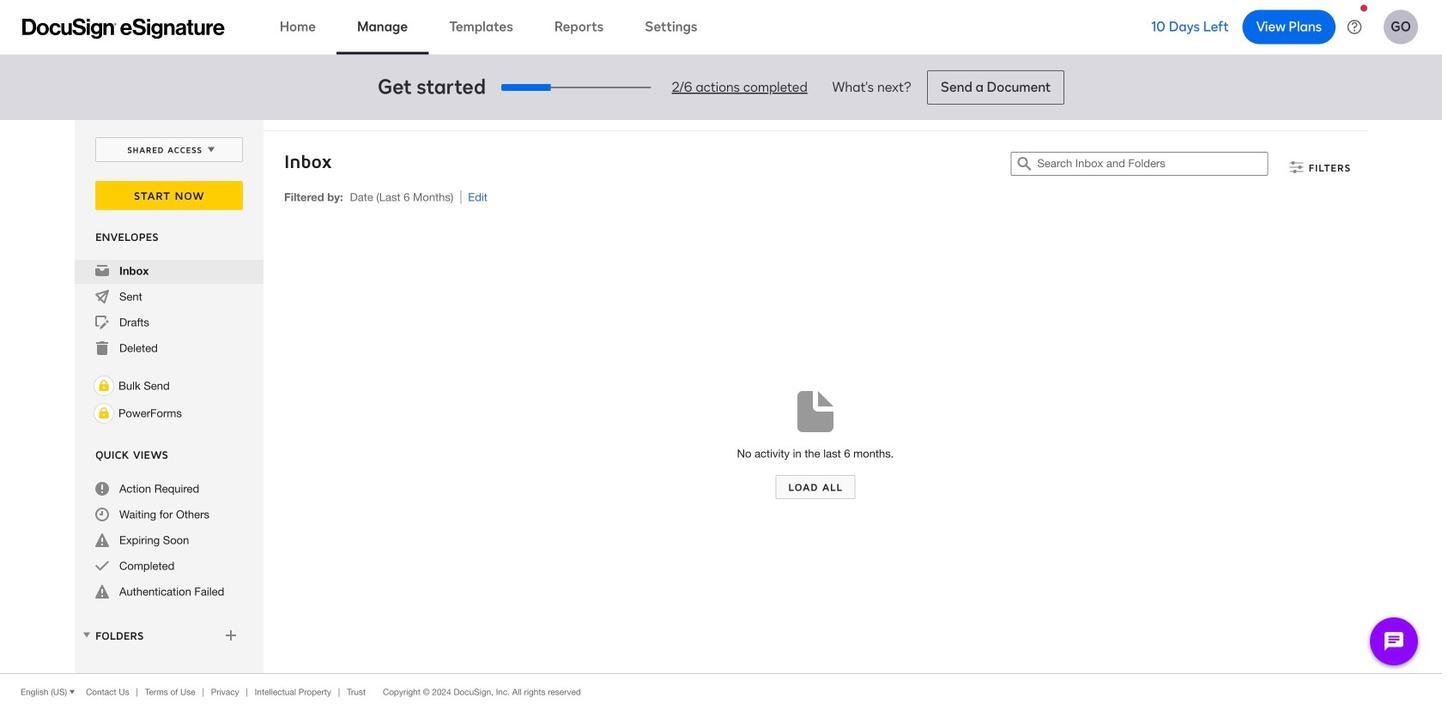 Task type: vqa. For each thing, say whether or not it's contained in the screenshot.
alert image to the top
yes



Task type: describe. For each thing, give the bounding box(es) containing it.
lock image
[[94, 376, 114, 397]]

lock image
[[94, 404, 114, 424]]

sent image
[[95, 290, 109, 304]]

clock image
[[95, 508, 109, 522]]

action required image
[[95, 483, 109, 496]]

Search Inbox and Folders text field
[[1038, 153, 1268, 175]]

alert image
[[95, 586, 109, 599]]

draft image
[[95, 316, 109, 330]]

inbox image
[[95, 264, 109, 278]]



Task type: locate. For each thing, give the bounding box(es) containing it.
secondary navigation region
[[75, 120, 1372, 674]]

trash image
[[95, 342, 109, 355]]

docusign esignature image
[[22, 18, 225, 39]]

view folders image
[[80, 629, 94, 643]]

more info region
[[0, 674, 1443, 711]]

alert image
[[95, 534, 109, 548]]

completed image
[[95, 560, 109, 574]]



